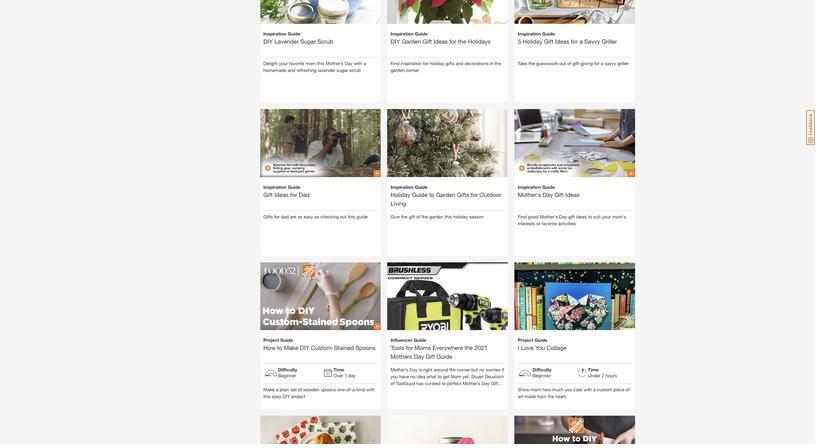 Task type: vqa. For each thing, say whether or not it's contained in the screenshot.
DIY
yes



Task type: locate. For each thing, give the bounding box(es) containing it.
inspiration up dad
[[264, 184, 287, 190]]

with right care at the right bottom of the page
[[584, 387, 592, 392]]

time up under
[[588, 367, 599, 373]]

mother's up good in the top right of the page
[[518, 191, 541, 198]]

0 horizontal spatial garden
[[402, 38, 421, 45]]

influencer
[[391, 337, 413, 343]]

difficulty beginner up how
[[533, 367, 552, 378]]

0 horizontal spatial with
[[354, 60, 362, 66]]

project up love
[[518, 337, 534, 343]]

perfect
[[447, 381, 462, 386]]

1 vertical spatial favorite
[[542, 221, 557, 226]]

1 vertical spatial mother's
[[540, 214, 558, 219]]

for inside inspiration guide holiday guide to garden gifts for outdoor living
[[471, 191, 478, 198]]

find inside find good mother's day gift ideas to suit your mom's interests or favorite activities
[[518, 214, 527, 219]]

find left inspiration at top
[[391, 60, 400, 66]]

for
[[450, 38, 457, 45], [571, 38, 578, 45], [423, 60, 429, 66], [594, 60, 600, 66], [290, 191, 297, 198], [471, 191, 478, 198], [274, 214, 280, 219], [406, 344, 413, 351], [404, 388, 410, 393]]

2 difficulty from the left
[[533, 367, 552, 373]]

0 vertical spatial your
[[279, 60, 288, 66]]

1 horizontal spatial difficulty beginner
[[533, 367, 552, 378]]

find up interests
[[518, 214, 527, 219]]

mom up made
[[531, 387, 541, 392]]

5
[[518, 38, 521, 45]]

find
[[391, 60, 400, 66], [518, 214, 527, 219]]

of right piece
[[626, 387, 630, 392]]

everywhere
[[425, 388, 448, 393]]

0 horizontal spatial mother's
[[326, 60, 344, 66]]

to up "give the gift of the garden this holiday season"
[[429, 191, 435, 198]]

a inside inspiration guide 5 holiday gift ideas for a savvy griller
[[580, 38, 583, 45]]

inspiration up inspiration at top
[[391, 31, 414, 36]]

center.
[[406, 67, 420, 73]]

1 horizontal spatial you
[[565, 387, 573, 392]]

ideas inside the inspiration guide diy garden gift ideas for the holidays
[[434, 38, 448, 45]]

0 horizontal spatial as
[[298, 214, 303, 219]]

difficulty beginner for you
[[533, 367, 552, 378]]

around
[[434, 367, 448, 373]]

1 vertical spatial and
[[288, 67, 295, 73]]

diy inside the inspiration guide diy garden gift ideas for the holidays
[[391, 38, 400, 45]]

take
[[518, 60, 527, 66]]

moms down has
[[411, 388, 424, 393]]

inspiration inside inspiration guide diy lavender sugar scrub
[[264, 31, 287, 36]]

inspiration for holiday
[[518, 31, 541, 36]]

1 horizontal spatial gift
[[569, 214, 575, 219]]

refreshing
[[297, 67, 317, 73]]

0 horizontal spatial holiday
[[430, 60, 445, 66]]

moms inside mother's day is right around the corner but no worries if you have no idea what to get mom yet. stuart deustsch of toolguyd has curated to perfect mother's day gift guide for moms everywhere that love to diy.
[[411, 388, 424, 393]]

give
[[391, 214, 400, 219]]

0 horizontal spatial and
[[288, 67, 295, 73]]

if
[[502, 367, 504, 373]]

0 horizontal spatial project
[[264, 337, 279, 343]]

this
[[317, 60, 325, 66], [348, 214, 355, 219], [445, 214, 452, 219], [264, 394, 271, 399]]

moms
[[415, 344, 431, 351], [411, 388, 424, 393]]

mother's up the sugar
[[326, 60, 344, 66]]

the
[[458, 38, 467, 45], [495, 60, 501, 66], [529, 60, 535, 66], [401, 214, 408, 219], [422, 214, 428, 219], [465, 344, 473, 351], [449, 367, 456, 373], [548, 394, 554, 399]]

of inside mother's day is right around the corner but no worries if you have no idea what to get mom yet. stuart deustsch of toolguyd has curated to perfect mother's day gift guide for moms everywhere that love to diy.
[[391, 381, 395, 386]]

1 horizontal spatial mom
[[531, 387, 541, 392]]

1 difficulty beginner from the left
[[278, 367, 297, 378]]

1 horizontal spatial as
[[315, 214, 319, 219]]

2 project from the left
[[518, 337, 534, 343]]

heart.
[[556, 394, 567, 399]]

guide for for
[[414, 337, 427, 343]]

1 vertical spatial easy
[[272, 394, 282, 399]]

2 horizontal spatial with
[[584, 387, 592, 392]]

1 vertical spatial garden
[[436, 191, 456, 198]]

1 horizontal spatial garden
[[436, 191, 456, 198]]

stuart
[[471, 374, 484, 379]]

out
[[560, 60, 566, 66], [340, 214, 347, 219]]

gifts
[[446, 60, 455, 66]]

delight
[[264, 60, 278, 66]]

mom's
[[612, 214, 626, 219]]

you left care at the right bottom of the page
[[565, 387, 573, 392]]

inspiration for garden
[[391, 31, 414, 36]]

1 horizontal spatial your
[[602, 214, 611, 219]]

project guide how to make diy custom-stained spoons
[[264, 337, 376, 351]]

beginner for you
[[533, 373, 551, 378]]

garden up "give the gift of the garden this holiday season"
[[436, 191, 456, 198]]

0 vertical spatial you
[[391, 374, 398, 379]]

easy down plain
[[272, 394, 282, 399]]

2
[[602, 373, 605, 378]]

mother's for gift
[[518, 191, 541, 198]]

kind
[[357, 387, 365, 392]]

1 beginner from the left
[[278, 373, 296, 378]]

mother's day gift ideas image
[[515, 98, 636, 188]]

0 horizontal spatial beginner
[[278, 373, 296, 378]]

inspiration inside inspiration guide holiday guide to garden gifts for outdoor living
[[391, 184, 414, 190]]

how to make diy custom-stained spoons image
[[260, 251, 381, 342]]

inspiration up 5
[[518, 31, 541, 36]]

0 horizontal spatial find
[[391, 60, 400, 66]]

mother's up have
[[391, 367, 409, 373]]

mother's up or
[[540, 214, 558, 219]]

make left plain
[[264, 387, 275, 392]]

favorite right or
[[542, 221, 557, 226]]

mother's
[[518, 191, 541, 198], [540, 214, 558, 219]]

1 horizontal spatial holiday
[[454, 214, 468, 219]]

no left idea
[[410, 374, 416, 379]]

moms inside 'influencer guide tools for moms everywhere the 2021 mothers day gift guide'
[[415, 344, 431, 351]]

ideas up the ideas
[[566, 191, 580, 198]]

1 horizontal spatial out
[[560, 60, 566, 66]]

your up the "homemade"
[[279, 60, 288, 66]]

0 vertical spatial gifts
[[457, 191, 469, 198]]

to left suit
[[588, 214, 592, 219]]

0 vertical spatial favorite
[[289, 60, 304, 66]]

guide inside project guide i love you collage
[[535, 337, 548, 343]]

guide for holiday
[[542, 31, 555, 36]]

1 horizontal spatial no
[[480, 367, 485, 373]]

of left toolguyd at the bottom of page
[[391, 381, 395, 386]]

mother's down yet.
[[463, 381, 481, 386]]

garden down inspiration guide holiday guide to garden gifts for outdoor living
[[430, 214, 444, 219]]

make right how
[[284, 344, 298, 351]]

1 time from the left
[[334, 367, 344, 373]]

holiday up living
[[391, 191, 411, 198]]

guide inside inspiration guide 5 holiday gift ideas for a savvy griller
[[542, 31, 555, 36]]

time inside time over 1 day
[[334, 367, 344, 373]]

ideas up the take the guesswork out of gift-giving for a savvy griller
[[555, 38, 570, 45]]

0 horizontal spatial difficulty beginner
[[278, 367, 297, 378]]

with right the kind
[[367, 387, 375, 392]]

gift right give
[[409, 214, 415, 219]]

favorite up refreshing
[[289, 60, 304, 66]]

1 vertical spatial garden
[[430, 214, 444, 219]]

inspiration inside inspiration guide mother's day gift ideas
[[518, 184, 541, 190]]

1 vertical spatial holiday
[[454, 214, 468, 219]]

inspiration up "lavender"
[[264, 31, 287, 36]]

0 horizontal spatial holiday
[[391, 191, 411, 198]]

and left refreshing
[[288, 67, 295, 73]]

inspiration up good in the top right of the page
[[518, 184, 541, 190]]

you left have
[[391, 374, 398, 379]]

mom inside the show mom how much you care with a custom piece of art made from the heart.
[[531, 387, 541, 392]]

gifts left dad
[[264, 214, 273, 219]]

checking
[[320, 214, 339, 219]]

1 horizontal spatial project
[[518, 337, 534, 343]]

make inside make a plain set of wooden spoons one-of-a-kind with this easy diy project
[[264, 387, 275, 392]]

garden inside find inspiration for holiday gifts and decorations in the garden center.
[[391, 67, 405, 73]]

2 gift from the left
[[569, 214, 575, 219]]

i
[[518, 344, 520, 351]]

ideas up gifts
[[434, 38, 448, 45]]

to inside project guide how to make diy custom-stained spoons
[[277, 344, 282, 351]]

1 difficulty from the left
[[278, 367, 297, 373]]

holiday left season
[[454, 214, 468, 219]]

0 horizontal spatial you
[[391, 374, 398, 379]]

with inside delight your favorite mom this mother's day with a homemade and refreshing lavender sugar scrub
[[354, 60, 362, 66]]

your inside find good mother's day gift ideas to suit your mom's interests or favorite activities
[[602, 214, 611, 219]]

1 vertical spatial your
[[602, 214, 611, 219]]

0 horizontal spatial gift
[[409, 214, 415, 219]]

holiday right 5
[[523, 38, 543, 45]]

of right the 'set'
[[298, 387, 302, 392]]

beginner for make
[[278, 373, 296, 378]]

savvy
[[585, 38, 600, 45]]

1 horizontal spatial mother's
[[391, 367, 409, 373]]

inspiration inside the inspiration guide diy garden gift ideas for the holidays
[[391, 31, 414, 36]]

lavender
[[275, 38, 299, 45]]

holiday left gifts
[[430, 60, 445, 66]]

your
[[279, 60, 288, 66], [602, 214, 611, 219]]

moms up is
[[415, 344, 431, 351]]

1 horizontal spatial time
[[588, 367, 599, 373]]

0 horizontal spatial favorite
[[289, 60, 304, 66]]

inspiration inside inspiration guide gift ideas for dad
[[264, 184, 287, 190]]

2 beginner from the left
[[533, 373, 551, 378]]

mother's for gift
[[540, 214, 558, 219]]

0 vertical spatial and
[[456, 60, 464, 66]]

has
[[417, 381, 424, 386]]

you inside mother's day is right around the corner but no worries if you have no idea what to get mom yet. stuart deustsch of toolguyd has curated to perfect mother's day gift guide for moms everywhere that love to diy.
[[391, 374, 398, 379]]

easy
[[304, 214, 313, 219], [272, 394, 282, 399]]

0 horizontal spatial difficulty
[[278, 367, 297, 373]]

to left get
[[438, 374, 442, 379]]

1 horizontal spatial difficulty
[[533, 367, 552, 373]]

mother's day is right around the corner but no worries if you have no idea what to get mom yet. stuart deustsch of toolguyd has curated to perfect mother's day gift guide for moms everywhere that love to diy.
[[391, 367, 504, 393]]

gift inside inspiration guide gift ideas for dad
[[264, 191, 273, 198]]

0 horizontal spatial mom
[[306, 60, 316, 66]]

gift up activities
[[569, 214, 575, 219]]

1 horizontal spatial with
[[367, 387, 375, 392]]

time up over
[[334, 367, 344, 373]]

guide for day
[[542, 184, 555, 190]]

good
[[528, 214, 539, 219]]

stained
[[334, 344, 354, 351]]

get
[[443, 374, 450, 379]]

0 horizontal spatial your
[[279, 60, 288, 66]]

out right checking
[[340, 214, 347, 219]]

beginner up how
[[533, 373, 551, 378]]

0 vertical spatial make
[[284, 344, 298, 351]]

0 horizontal spatial time
[[334, 367, 344, 373]]

garden
[[391, 67, 405, 73], [430, 214, 444, 219]]

0 vertical spatial garden
[[402, 38, 421, 45]]

mothers
[[391, 353, 412, 360]]

mom up refreshing
[[306, 60, 316, 66]]

ideas for 5
[[555, 38, 570, 45]]

project up how
[[264, 337, 279, 343]]

mother's inside inspiration guide mother's day gift ideas
[[518, 191, 541, 198]]

ideas for mother's
[[566, 191, 580, 198]]

this inside delight your favorite mom this mother's day with a homemade and refreshing lavender sugar scrub
[[317, 60, 325, 66]]

day inside 'influencer guide tools for moms everywhere the 2021 mothers day gift guide'
[[414, 353, 424, 360]]

garden left center.
[[391, 67, 405, 73]]

1 project from the left
[[264, 337, 279, 343]]

0 horizontal spatial easy
[[272, 394, 282, 399]]

as
[[298, 214, 303, 219], [315, 214, 319, 219]]

find for diy garden gift ideas for the holidays
[[391, 60, 400, 66]]

1 horizontal spatial holiday
[[523, 38, 543, 45]]

diy
[[264, 38, 273, 45], [391, 38, 400, 45], [300, 344, 310, 351], [283, 394, 290, 399]]

a-
[[352, 387, 357, 392]]

1 vertical spatial mother's
[[391, 367, 409, 373]]

easy inside make a plain set of wooden spoons one-of-a-kind with this easy diy project
[[272, 394, 282, 399]]

0 vertical spatial holiday
[[430, 60, 445, 66]]

1 vertical spatial no
[[410, 374, 416, 379]]

right
[[424, 367, 433, 373]]

ideas inside inspiration guide mother's day gift ideas
[[566, 191, 580, 198]]

garden up inspiration at top
[[402, 38, 421, 45]]

as left checking
[[315, 214, 319, 219]]

inspiration guide holiday guide to garden gifts for outdoor living
[[391, 184, 502, 207]]

1 vertical spatial holiday
[[391, 191, 411, 198]]

inspiration up living
[[391, 184, 414, 190]]

a inside delight your favorite mom this mother's day with a homemade and refreshing lavender sugar scrub
[[364, 60, 366, 66]]

tools
[[391, 344, 404, 351]]

difficulty
[[278, 367, 297, 373], [533, 367, 552, 373]]

and
[[456, 60, 464, 66], [288, 67, 295, 73]]

1 vertical spatial you
[[565, 387, 573, 392]]

feedback link image
[[807, 110, 815, 145]]

1 horizontal spatial favorite
[[542, 221, 557, 226]]

gift inside 'influencer guide tools for moms everywhere the 2021 mothers day gift guide'
[[426, 353, 435, 360]]

2 vertical spatial mother's
[[463, 381, 481, 386]]

make
[[284, 344, 298, 351], [264, 387, 275, 392]]

guide inside inspiration guide gift ideas for dad
[[288, 184, 301, 190]]

difficulty beginner up plain
[[278, 367, 297, 378]]

time inside 'time under 2 hours'
[[588, 367, 599, 373]]

beginner
[[278, 373, 296, 378], [533, 373, 551, 378]]

project inside project guide i love you collage
[[518, 337, 534, 343]]

no right but
[[480, 367, 485, 373]]

find inside find inspiration for holiday gifts and decorations in the garden center.
[[391, 60, 400, 66]]

guide inside mother's day is right around the corner but no worries if you have no idea what to get mom yet. stuart deustsch of toolguyd has curated to perfect mother's day gift guide for moms everywhere that love to diy.
[[391, 388, 403, 393]]

1 horizontal spatial and
[[456, 60, 464, 66]]

holiday
[[430, 60, 445, 66], [454, 214, 468, 219]]

this left project
[[264, 394, 271, 399]]

0 horizontal spatial garden
[[391, 67, 405, 73]]

influencer guide tools for moms everywhere the 2021 mothers day gift guide
[[391, 337, 488, 360]]

tools for moms everywhere the 2021 mothers day gift guide image
[[388, 251, 508, 372]]

inspiration inside inspiration guide 5 holiday gift ideas for a savvy griller
[[518, 31, 541, 36]]

0 vertical spatial mother's
[[326, 60, 344, 66]]

make inside project guide how to make diy custom-stained spoons
[[284, 344, 298, 351]]

guesswork
[[536, 60, 559, 66]]

diy lavender sugar scrub image
[[260, 0, 381, 65]]

difficulty up plain
[[278, 367, 297, 373]]

1 vertical spatial make
[[264, 387, 275, 392]]

gift
[[409, 214, 415, 219], [569, 214, 575, 219]]

and right gifts
[[456, 60, 464, 66]]

1 horizontal spatial make
[[284, 344, 298, 351]]

0 vertical spatial easy
[[304, 214, 313, 219]]

1 horizontal spatial find
[[518, 214, 527, 219]]

favorite inside delight your favorite mom this mother's day with a homemade and refreshing lavender sugar scrub
[[289, 60, 304, 66]]

piece
[[614, 387, 625, 392]]

0 vertical spatial garden
[[391, 67, 405, 73]]

this left guide
[[348, 214, 355, 219]]

dad
[[299, 191, 310, 198]]

guide inside project guide how to make diy custom-stained spoons
[[280, 337, 293, 343]]

out left gift- at the right top of the page
[[560, 60, 566, 66]]

homemade
[[264, 67, 286, 73]]

0 vertical spatial holiday
[[523, 38, 543, 45]]

gift inside mother's day is right around the corner but no worries if you have no idea what to get mom yet. stuart deustsch of toolguyd has curated to perfect mother's day gift guide for moms everywhere that love to diy.
[[491, 381, 498, 386]]

your right suit
[[602, 214, 611, 219]]

guide inside inspiration guide mother's day gift ideas
[[542, 184, 555, 190]]

1 vertical spatial out
[[340, 214, 347, 219]]

ideas up dad
[[274, 191, 289, 198]]

of inside the show mom how much you care with a custom piece of art made from the heart.
[[626, 387, 630, 392]]

interests
[[518, 221, 535, 226]]

you
[[391, 374, 398, 379], [565, 387, 573, 392]]

1 horizontal spatial gifts
[[457, 191, 469, 198]]

gifts up season
[[457, 191, 469, 198]]

ideas inside inspiration guide 5 holiday gift ideas for a savvy griller
[[555, 38, 570, 45]]

0 vertical spatial mom
[[306, 60, 316, 66]]

project for love
[[518, 337, 534, 343]]

1 gift from the left
[[409, 214, 415, 219]]

2 time from the left
[[588, 367, 599, 373]]

0 vertical spatial moms
[[415, 344, 431, 351]]

2 difficulty beginner from the left
[[533, 367, 552, 378]]

mom
[[306, 60, 316, 66], [531, 387, 541, 392]]

1 vertical spatial mom
[[531, 387, 541, 392]]

0 vertical spatial mother's
[[518, 191, 541, 198]]

0 horizontal spatial make
[[264, 387, 275, 392]]

gift ideas for dad image
[[260, 98, 381, 188]]

griller
[[618, 60, 629, 66]]

beginner up plain
[[278, 373, 296, 378]]

difficulty for make
[[278, 367, 297, 373]]

to right how
[[277, 344, 282, 351]]

sugar
[[301, 38, 316, 45]]

as right "are"
[[298, 214, 303, 219]]

project for to
[[264, 337, 279, 343]]

worries
[[486, 367, 501, 373]]

diy inside inspiration guide diy lavender sugar scrub
[[264, 38, 273, 45]]

ideas
[[434, 38, 448, 45], [555, 38, 570, 45], [274, 191, 289, 198], [566, 191, 580, 198]]

guide inside the inspiration guide diy garden gift ideas for the holidays
[[415, 31, 428, 36]]

day
[[345, 60, 353, 66], [543, 191, 553, 198], [559, 214, 567, 219], [414, 353, 424, 360], [410, 367, 418, 373], [482, 381, 490, 386]]

holiday guide to garden gifts for outdoor living image
[[388, 98, 508, 219]]

1 vertical spatial moms
[[411, 388, 424, 393]]

guide inside inspiration guide diy lavender sugar scrub
[[288, 31, 301, 36]]

0 vertical spatial find
[[391, 60, 400, 66]]

mother's inside find good mother's day gift ideas to suit your mom's interests or favorite activities
[[540, 214, 558, 219]]

project inside project guide how to make diy custom-stained spoons
[[264, 337, 279, 343]]

1 horizontal spatial beginner
[[533, 373, 551, 378]]

gift inside inspiration guide 5 holiday gift ideas for a savvy griller
[[544, 38, 554, 45]]

with up scrub
[[354, 60, 362, 66]]

this up lavender
[[317, 60, 325, 66]]

a
[[580, 38, 583, 45], [364, 60, 366, 66], [601, 60, 604, 66], [276, 387, 278, 392], [594, 387, 596, 392]]

mother's
[[326, 60, 344, 66], [391, 367, 409, 373], [463, 381, 481, 386]]

1 horizontal spatial garden
[[430, 214, 444, 219]]

1 vertical spatial gifts
[[264, 214, 273, 219]]

easy right "are"
[[304, 214, 313, 219]]

day inside find good mother's day gift ideas to suit your mom's interests or favorite activities
[[559, 214, 567, 219]]

difficulty up how
[[533, 367, 552, 373]]

guide for ideas
[[288, 184, 301, 190]]

1 vertical spatial find
[[518, 214, 527, 219]]

diy.
[[474, 388, 482, 393]]

to left diy.
[[468, 388, 472, 393]]



Task type: describe. For each thing, give the bounding box(es) containing it.
2 horizontal spatial mother's
[[463, 381, 481, 386]]

1 horizontal spatial easy
[[304, 214, 313, 219]]

this inside make a plain set of wooden spoons one-of-a-kind with this easy diy project
[[264, 394, 271, 399]]

mother's inside delight your favorite mom this mother's day with a homemade and refreshing lavender sugar scrub
[[326, 60, 344, 66]]

to inside inspiration guide holiday guide to garden gifts for outdoor living
[[429, 191, 435, 198]]

find inspiration for holiday gifts and decorations in the garden center.
[[391, 60, 501, 73]]

plain
[[280, 387, 289, 392]]

gift inside the inspiration guide diy garden gift ideas for the holidays
[[423, 38, 432, 45]]

day
[[348, 373, 356, 378]]

holiday inside find inspiration for holiday gifts and decorations in the garden center.
[[430, 60, 445, 66]]

love
[[521, 344, 534, 351]]

curated
[[425, 381, 441, 386]]

of-
[[347, 387, 352, 392]]

the inside the show mom how much you care with a custom piece of art made from the heart.
[[548, 394, 554, 399]]

a inside the show mom how much you care with a custom piece of art made from the heart.
[[594, 387, 596, 392]]

time over 1 day
[[334, 367, 356, 378]]

everywhere
[[433, 344, 463, 351]]

is
[[419, 367, 422, 373]]

for inside inspiration guide 5 holiday gift ideas for a savvy griller
[[571, 38, 578, 45]]

holiday inside inspiration guide 5 holiday gift ideas for a savvy griller
[[523, 38, 543, 45]]

in
[[490, 60, 494, 66]]

take the guesswork out of gift-giving for a savvy griller
[[518, 60, 629, 66]]

inspiration guide mother's day gift ideas
[[518, 184, 580, 198]]

for inside 'influencer guide tools for moms everywhere the 2021 mothers day gift guide'
[[406, 344, 413, 351]]

how
[[543, 387, 551, 392]]

mom inside delight your favorite mom this mother's day with a homemade and refreshing lavender sugar scrub
[[306, 60, 316, 66]]

for inside the inspiration guide diy garden gift ideas for the holidays
[[450, 38, 457, 45]]

inspiration guide diy garden gift ideas for the holidays
[[391, 31, 491, 45]]

outdoor
[[480, 191, 502, 198]]

inspiration guide diy lavender sugar scrub
[[264, 31, 333, 45]]

to down get
[[442, 381, 446, 386]]

gifts for dad are as easy as checking out this guide
[[264, 214, 368, 219]]

guide
[[357, 214, 368, 219]]

a inside make a plain set of wooden spoons one-of-a-kind with this easy diy project
[[276, 387, 278, 392]]

diy garden gift ideas for the holidays image
[[388, 0, 508, 65]]

love
[[459, 388, 467, 393]]

idea
[[417, 374, 426, 379]]

season
[[469, 214, 484, 219]]

but
[[472, 367, 478, 373]]

corner
[[457, 367, 470, 373]]

gift inside find good mother's day gift ideas to suit your mom's interests or favorite activities
[[569, 214, 575, 219]]

2 as from the left
[[315, 214, 319, 219]]

project
[[291, 394, 305, 399]]

of inside make a plain set of wooden spoons one-of-a-kind with this easy diy project
[[298, 387, 302, 392]]

spoons
[[356, 344, 376, 351]]

inspiration guide 5 holiday gift ideas for a savvy griller
[[518, 31, 617, 45]]

day inside inspiration guide mother's day gift ideas
[[543, 191, 553, 198]]

how
[[264, 344, 276, 351]]

custom-
[[311, 344, 334, 351]]

gift-
[[573, 60, 581, 66]]

0 horizontal spatial gifts
[[264, 214, 273, 219]]

what
[[427, 374, 437, 379]]

guide for lavender
[[288, 31, 301, 36]]

guide for guide
[[415, 184, 428, 190]]

griller
[[602, 38, 617, 45]]

delight your favorite mom this mother's day with a homemade and refreshing lavender sugar scrub
[[264, 60, 366, 73]]

gifts inside inspiration guide holiday guide to garden gifts for outdoor living
[[457, 191, 469, 198]]

care
[[574, 387, 583, 392]]

for inside inspiration guide gift ideas for dad
[[290, 191, 297, 198]]

diy inside make a plain set of wooden spoons one-of-a-kind with this easy diy project
[[283, 394, 290, 399]]

custom
[[597, 387, 612, 392]]

day inside delight your favorite mom this mother's day with a homemade and refreshing lavender sugar scrub
[[345, 60, 353, 66]]

inspiration for day
[[518, 184, 541, 190]]

find good mother's day gift ideas to suit your mom's interests or favorite activities
[[518, 214, 626, 226]]

you inside the show mom how much you care with a custom piece of art made from the heart.
[[565, 387, 573, 392]]

2021
[[475, 344, 488, 351]]

show mom how much you care with a custom piece of art made from the heart.
[[518, 387, 630, 399]]

0 horizontal spatial out
[[340, 214, 347, 219]]

to inside find good mother's day gift ideas to suit your mom's interests or favorite activities
[[588, 214, 592, 219]]

ideas for diy
[[434, 38, 448, 45]]

this down inspiration guide holiday guide to garden gifts for outdoor living
[[445, 214, 452, 219]]

garden inside inspiration guide holiday guide to garden gifts for outdoor living
[[436, 191, 456, 198]]

scrub
[[349, 67, 361, 73]]

project guide i love you collage
[[518, 337, 567, 351]]

ideas inside inspiration guide gift ideas for dad
[[274, 191, 289, 198]]

with inside make a plain set of wooden spoons one-of-a-kind with this easy diy project
[[367, 387, 375, 392]]

give the gift of the garden this holiday season
[[391, 214, 484, 219]]

dad
[[281, 214, 289, 219]]

your inside delight your favorite mom this mother's day with a homemade and refreshing lavender sugar scrub
[[279, 60, 288, 66]]

collage
[[547, 344, 567, 351]]

from
[[538, 394, 547, 399]]

the inside mother's day is right around the corner but no worries if you have no idea what to get mom yet. stuart deustsch of toolguyd has curated to perfect mother's day gift guide for moms everywhere that love to diy.
[[449, 367, 456, 373]]

yet.
[[463, 374, 470, 379]]

time for collage
[[588, 367, 599, 373]]

guide for to
[[280, 337, 293, 343]]

5 holiday gift ideas for a savvy griller image
[[515, 0, 636, 65]]

guide for garden
[[415, 31, 428, 36]]

for inside mother's day is right around the corner but no worries if you have no idea what to get mom yet. stuart deustsch of toolguyd has curated to perfect mother's day gift guide for moms everywhere that love to diy.
[[404, 388, 410, 393]]

i love you collage image
[[515, 251, 636, 372]]

made
[[525, 394, 536, 399]]

savvy
[[605, 60, 616, 66]]

have
[[400, 374, 409, 379]]

find for mother's day gift ideas
[[518, 214, 527, 219]]

over
[[334, 373, 343, 378]]

and inside delight your favorite mom this mother's day with a homemade and refreshing lavender sugar scrub
[[288, 67, 295, 73]]

the inside 'influencer guide tools for moms everywhere the 2021 mothers day gift guide'
[[465, 344, 473, 351]]

and inside find inspiration for holiday gifts and decorations in the garden center.
[[456, 60, 464, 66]]

inspiration guide gift ideas for dad
[[264, 184, 310, 198]]

scrub
[[318, 38, 333, 45]]

with inside the show mom how much you care with a custom piece of art made from the heart.
[[584, 387, 592, 392]]

activities
[[558, 221, 576, 226]]

living
[[391, 200, 406, 207]]

sugar
[[337, 67, 348, 73]]

1
[[345, 373, 347, 378]]

decorations
[[465, 60, 489, 66]]

1 as from the left
[[298, 214, 303, 219]]

under
[[588, 373, 601, 378]]

favorite inside find good mother's day gift ideas to suit your mom's interests or favorite activities
[[542, 221, 557, 226]]

of right give
[[417, 214, 421, 219]]

giving
[[581, 60, 593, 66]]

0 vertical spatial no
[[480, 367, 485, 373]]

difficulty beginner for make
[[278, 367, 297, 378]]

show
[[518, 387, 530, 392]]

hours
[[606, 373, 617, 378]]

of left gift- at the right top of the page
[[568, 60, 572, 66]]

inspiration for ideas
[[264, 184, 287, 190]]

art
[[518, 394, 523, 399]]

lavender
[[318, 67, 335, 73]]

0 vertical spatial out
[[560, 60, 566, 66]]

garden inside the inspiration guide diy garden gift ideas for the holidays
[[402, 38, 421, 45]]

spoons
[[321, 387, 336, 392]]

inspiration for lavender
[[264, 31, 287, 36]]

wooden
[[303, 387, 320, 392]]

holidays
[[468, 38, 491, 45]]

the inside find inspiration for holiday gifts and decorations in the garden center.
[[495, 60, 501, 66]]

difficulty for you
[[533, 367, 552, 373]]

deustsch
[[485, 374, 504, 379]]

0 horizontal spatial no
[[410, 374, 416, 379]]

gift inside inspiration guide mother's day gift ideas
[[555, 191, 564, 198]]

mom
[[451, 374, 461, 379]]

time for diy
[[334, 367, 344, 373]]

or
[[537, 221, 541, 226]]

the inside the inspiration guide diy garden gift ideas for the holidays
[[458, 38, 467, 45]]

one-
[[337, 387, 347, 392]]

inspiration
[[401, 60, 422, 66]]

much
[[552, 387, 564, 392]]

make a plain set of wooden spoons one-of-a-kind with this easy diy project
[[264, 387, 375, 399]]

guide for love
[[535, 337, 548, 343]]

diy inside project guide how to make diy custom-stained spoons
[[300, 344, 310, 351]]

inspiration for guide
[[391, 184, 414, 190]]

for inside find inspiration for holiday gifts and decorations in the garden center.
[[423, 60, 429, 66]]

holiday inside inspiration guide holiday guide to garden gifts for outdoor living
[[391, 191, 411, 198]]

that
[[450, 388, 457, 393]]



